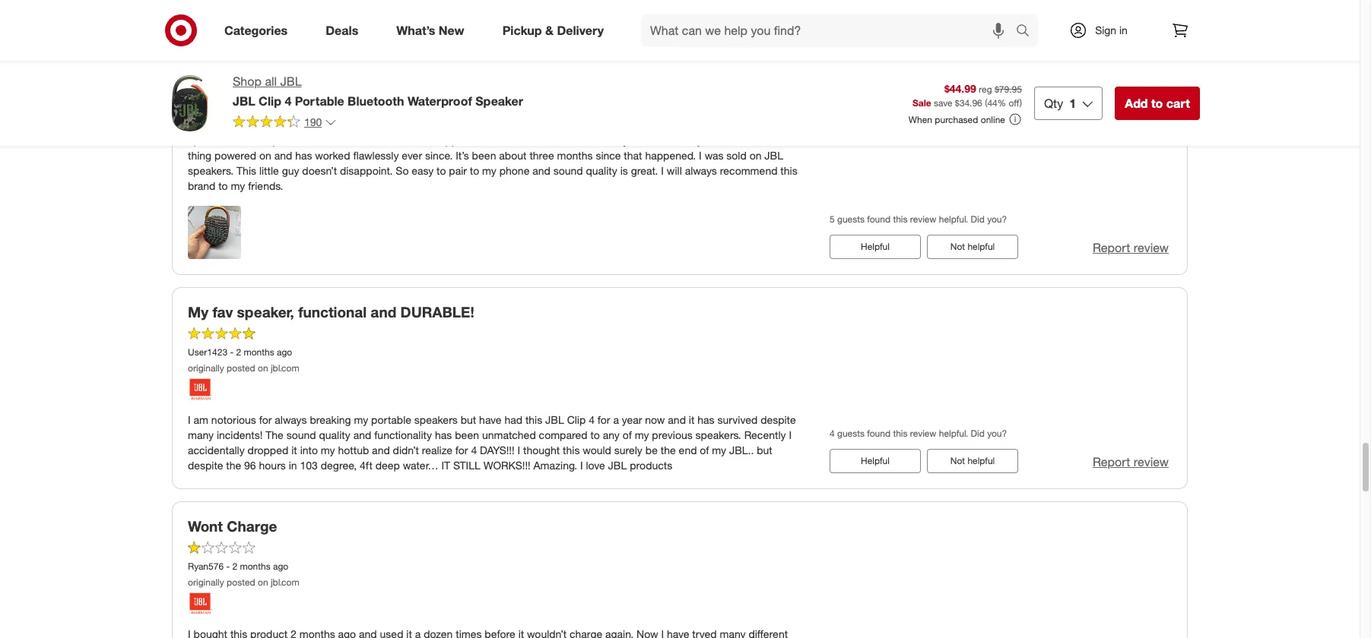 Task type: locate. For each thing, give the bounding box(es) containing it.
i left am
[[188, 414, 191, 427]]

4 right the recently on the bottom right
[[830, 428, 835, 440]]

1 vertical spatial quality
[[586, 165, 617, 177]]

found
[[867, 214, 890, 225], [867, 428, 890, 440]]

2 report review button from the top
[[1093, 454, 1169, 472]]

not helpful down the 5 guests found this review helpful. did you?
[[950, 241, 995, 253]]

report review button
[[1093, 240, 1169, 257], [1093, 454, 1169, 472]]

1 vertical spatial found
[[867, 428, 890, 440]]

ago for ryan576 - 2 months ago
[[273, 561, 288, 573]]

2 vertical spatial jbl.com
[[271, 577, 299, 589]]

helpful down the 5 guests found this review helpful. did you?
[[861, 241, 890, 253]]

1 horizontal spatial quality
[[319, 429, 350, 442]]

purchased
[[935, 114, 978, 125], [194, 134, 244, 147]]

0 horizontal spatial quality
[[271, 24, 317, 41]]

not down "4 guests found this review helpful. did you?"
[[950, 456, 965, 467]]

2
[[236, 347, 241, 358], [232, 561, 237, 573]]

to inside i am notorious for always breaking my portable speakers but have had this jbl clip 4 for a year now and it has survived despite many incidents! the sound quality and functionality has been unmatched compared to any of my previous speakers. recently i accidentally dropped it into my hottub and didn't realize for 4 days!!! i thought this would surely be the end of my jbl.. but despite the 96 hours in 103 degree, 4ft deep water… it still works!!! amazing. i love jbl products
[[590, 429, 600, 442]]

0 vertical spatial -
[[215, 67, 218, 78]]

1 vertical spatial not helpful
[[950, 456, 995, 467]]

my up degree,
[[321, 444, 335, 457]]

ago right month in the top of the page
[[257, 67, 273, 78]]

sign in
[[1095, 24, 1128, 36]]

helpful button down "4 guests found this review helpful. did you?"
[[830, 450, 921, 474]]

0 vertical spatial you?
[[987, 214, 1007, 225]]

1 jbl.com from the top
[[271, 83, 299, 94]]

sound inside i am notorious for always breaking my portable speakers but have had this jbl clip 4 for a year now and it has survived despite many incidents! the sound quality and functionality has been unmatched compared to any of my previous speakers. recently i accidentally dropped it into my hottub and didn't realize for 4 days!!! i thought this would surely be the end of my jbl.. but despite the 96 hours in 103 degree, 4ft deep water… it still works!!! amazing. i love jbl products
[[286, 429, 316, 442]]

- right ryan576
[[226, 561, 230, 573]]

you? for 4 guests found this review helpful. did you?
[[987, 428, 1007, 440]]

2 posted from the top
[[227, 363, 255, 374]]

1 vertical spatial helpful button
[[830, 450, 921, 474]]

1 report from the top
[[1093, 241, 1130, 256]]

1 vertical spatial in
[[497, 134, 505, 147]]

1 helpful. from the top
[[939, 214, 968, 225]]

originally
[[188, 83, 224, 94], [188, 363, 224, 374], [188, 577, 224, 589]]

months down speaker,
[[244, 347, 274, 358]]

posted for fav
[[227, 363, 255, 374]]

2 guests from the top
[[837, 428, 865, 440]]

ago down charge
[[273, 561, 288, 573]]

1 vertical spatial jbl.com
[[271, 363, 299, 374]]

all
[[265, 74, 277, 89]]

since.
[[425, 149, 453, 162]]

always
[[685, 165, 717, 177], [275, 414, 307, 427]]

3 posted from the top
[[227, 577, 255, 589]]

1 vertical spatial dropped
[[248, 444, 288, 457]]

posted down ryan576 - 2 months ago
[[227, 577, 255, 589]]

will
[[667, 165, 682, 177]]

0 vertical spatial posted
[[227, 83, 255, 94]]

0 vertical spatial helpful button
[[830, 235, 921, 260]]

0 horizontal spatial a
[[352, 134, 358, 147]]

1
[[221, 67, 226, 78], [1069, 96, 1076, 111]]

1 vertical spatial purchased
[[194, 134, 244, 147]]

1 vertical spatial 1
[[1069, 96, 1076, 111]]

mine
[[403, 134, 426, 147]]

4 up still
[[471, 444, 477, 457]]

ago for user1423 - 2 months ago
[[277, 347, 292, 358]]

2 for user1423
[[236, 347, 241, 358]]

1 vertical spatial helpful.
[[939, 428, 968, 440]]

deals
[[326, 22, 358, 38]]

2 horizontal spatial it
[[689, 414, 695, 427]]

0 vertical spatial always
[[685, 165, 717, 177]]

year
[[622, 414, 642, 427]]

not helpful button
[[927, 235, 1018, 260], [927, 450, 1018, 474]]

since
[[596, 149, 621, 162]]

speakers. inside i purchased this speaker because a friend of mine dropped hers in the river and it was finally retrieved 4 days later. that darn thing powered on and has worked flawlessly ever since. it's been about three months since that happened. i was sold on jbl speakers. this little guy doesn't disappoint. so easy to pair to my phone and sound quality is great. i will always recommend this brand to my friends.
[[188, 165, 234, 177]]

many
[[188, 429, 214, 442]]

2 jbl.com from the top
[[271, 363, 299, 374]]

0 horizontal spatial dropped
[[248, 444, 288, 457]]

originally posted on jbl.com down ryan576 - 2 months ago
[[188, 577, 299, 589]]

posted for quality
[[227, 83, 255, 94]]

has left survived
[[697, 414, 714, 427]]

it right river
[[571, 134, 576, 147]]

purchased inside i purchased this speaker because a friend of mine dropped hers in the river and it was finally retrieved 4 days later. that darn thing powered on and has worked flawlessly ever since. it's been about three months since that happened. i was sold on jbl speakers. this little guy doesn't disappoint. so easy to pair to my phone and sound quality is great. i will always recommend this brand to my friends.
[[194, 134, 244, 147]]

2 report review from the top
[[1093, 455, 1169, 470]]

2 helpful from the top
[[861, 456, 890, 467]]

when
[[909, 114, 932, 125]]

1 vertical spatial report review button
[[1093, 454, 1169, 472]]

0 horizontal spatial was
[[579, 134, 598, 147]]

1 originally posted on jbl.com from the top
[[188, 83, 299, 94]]

posted
[[227, 83, 255, 94], [227, 363, 255, 374], [227, 577, 255, 589]]

1 vertical spatial not
[[950, 456, 965, 467]]

speakers. up brand
[[188, 165, 234, 177]]

quality
[[271, 24, 317, 41], [586, 165, 617, 177], [319, 429, 350, 442]]

1 horizontal spatial it
[[571, 134, 576, 147]]

jbl inside i purchased this speaker because a friend of mine dropped hers in the river and it was finally retrieved 4 days later. that darn thing powered on and has worked flawlessly ever since. it's been about three months since that happened. i was sold on jbl speakers. this little guy doesn't disappoint. so easy to pair to my phone and sound quality is great. i will always recommend this brand to my friends.
[[764, 149, 783, 162]]

1 vertical spatial report
[[1093, 455, 1130, 470]]

not helpful for 4 guests found this review helpful. did you?
[[950, 456, 995, 467]]

waterproof
[[407, 93, 472, 109]]

2 not helpful from the top
[[950, 456, 995, 467]]

i left love
[[580, 460, 583, 472]]

2 not from the top
[[950, 456, 965, 467]]

report review button for 5 guests found this review helpful. did you?
[[1093, 240, 1169, 257]]

1 report review from the top
[[1093, 241, 1169, 256]]

guy
[[282, 165, 299, 177]]

1 horizontal spatial purchased
[[935, 114, 978, 125]]

been up still
[[455, 429, 479, 442]]

2 found from the top
[[867, 428, 890, 440]]

1 vertical spatial you?
[[987, 428, 1007, 440]]

doesn't
[[302, 165, 337, 177]]

1 found from the top
[[867, 214, 890, 225]]

2 helpful. from the top
[[939, 428, 968, 440]]

ago down speaker,
[[277, 347, 292, 358]]

always inside i purchased this speaker because a friend of mine dropped hers in the river and it was finally retrieved 4 days later. that darn thing powered on and has worked flawlessly ever since. it's been about three months since that happened. i was sold on jbl speakers. this little guy doesn't disappoint. so easy to pair to my phone and sound quality is great. i will always recommend this brand to my friends.
[[685, 165, 717, 177]]

clip inside shop all jbl jbl clip 4 portable bluetooth waterproof speaker
[[259, 93, 281, 109]]

of up 'surely'
[[623, 429, 632, 442]]

rugged
[[370, 24, 419, 41]]

0 horizontal spatial sound
[[286, 429, 316, 442]]

always up the
[[275, 414, 307, 427]]

guest review image 1 of 1, zoom in image
[[188, 206, 241, 260]]

0 vertical spatial helpful.
[[939, 214, 968, 225]]

0 vertical spatial not helpful button
[[927, 235, 1018, 260]]

for up the
[[259, 414, 272, 427]]

helpful down "4 guests found this review helpful. did you?"
[[968, 456, 995, 467]]

pickup
[[502, 22, 542, 38]]

2 right the user1423
[[236, 347, 241, 358]]

and up deep on the left
[[372, 444, 390, 457]]

user1423 - 2 months ago
[[188, 347, 292, 358]]

1 vertical spatial -
[[230, 347, 234, 358]]

0 vertical spatial report review button
[[1093, 240, 1169, 257]]

ever
[[402, 149, 422, 162]]

but down the recently on the bottom right
[[757, 444, 772, 457]]

jbl up compared
[[545, 414, 564, 427]]

2 vertical spatial originally posted on jbl.com
[[188, 577, 299, 589]]

2 helpful from the top
[[968, 456, 995, 467]]

categories
[[224, 22, 288, 38]]

add
[[1125, 96, 1148, 111]]

0 horizontal spatial always
[[275, 414, 307, 427]]

helpful. for 4 guests found this review helpful. did you?
[[939, 428, 968, 440]]

0 vertical spatial in
[[1119, 24, 1128, 36]]

originally down the user1423
[[188, 363, 224, 374]]

retrieved
[[631, 134, 673, 147]]

1 originally from the top
[[188, 83, 224, 94]]

0 vertical spatial speakers.
[[188, 165, 234, 177]]

incidents!
[[217, 429, 263, 442]]

of left mine
[[391, 134, 400, 147]]

accidentally
[[188, 444, 245, 457]]

on up little
[[259, 149, 271, 162]]

4 inside shop all jbl jbl clip 4 portable bluetooth waterproof speaker
[[285, 93, 291, 109]]

posted down month in the top of the page
[[227, 83, 255, 94]]

a left year on the left bottom
[[613, 414, 619, 427]]

0 vertical spatial report review
[[1093, 241, 1169, 256]]

of right the end
[[700, 444, 709, 457]]

1 not helpful from the top
[[950, 241, 995, 253]]

in right the 'hers'
[[497, 134, 505, 147]]

this
[[247, 134, 264, 147], [780, 165, 797, 177], [893, 214, 908, 225], [525, 414, 542, 427], [893, 428, 908, 440], [563, 444, 580, 457]]

purchased up powered
[[194, 134, 244, 147]]

1 vertical spatial originally
[[188, 363, 224, 374]]

helpful down the 5 guests found this review helpful. did you?
[[968, 241, 995, 253]]

jbl.com down ryan576 - 2 months ago
[[271, 577, 299, 589]]

not helpful button for 4 guests found this review helpful. did you?
[[927, 450, 1018, 474]]

is
[[620, 165, 628, 177]]

2 helpful button from the top
[[830, 450, 921, 474]]

2 vertical spatial of
[[700, 444, 709, 457]]

1 vertical spatial did
[[971, 428, 985, 440]]

on down j hod - 1 month ago
[[258, 83, 268, 94]]

1 vertical spatial report review
[[1093, 455, 1169, 470]]

that
[[736, 134, 757, 147]]

ryan576
[[188, 561, 224, 573]]

report review button for 4 guests found this review helpful. did you?
[[1093, 454, 1169, 472]]

What can we help you find? suggestions appear below search field
[[641, 14, 1020, 47]]

1 vertical spatial ago
[[277, 347, 292, 358]]

0 horizontal spatial speakers.
[[188, 165, 234, 177]]

originally down ryan576
[[188, 577, 224, 589]]

2 vertical spatial posted
[[227, 577, 255, 589]]

1 helpful button from the top
[[830, 235, 921, 260]]

did for 5 guests found this review helpful. did you?
[[971, 214, 985, 225]]

end
[[679, 444, 697, 457]]

1 helpful from the top
[[861, 241, 890, 253]]

1 left month in the top of the page
[[221, 67, 226, 78]]

in inside i am notorious for always breaking my portable speakers but have had this jbl clip 4 for a year now and it has survived despite many incidents! the sound quality and functionality has been unmatched compared to any of my previous speakers. recently i accidentally dropped it into my hottub and didn't realize for 4 days!!! i thought this would surely be the end of my jbl.. but despite the 96 hours in 103 degree, 4ft deep water… it still works!!! amazing. i love jbl products
[[289, 460, 297, 472]]

a
[[352, 134, 358, 147], [613, 414, 619, 427]]

dropped up since.
[[429, 134, 470, 147]]

always inside i am notorious for always breaking my portable speakers but have had this jbl clip 4 for a year now and it has survived despite many incidents! the sound quality and functionality has been unmatched compared to any of my previous speakers. recently i accidentally dropped it into my hottub and didn't realize for 4 days!!! i thought this would surely be the end of my jbl.. but despite the 96 hours in 103 degree, 4ft deep water… it still works!!! amazing. i love jbl products
[[275, 414, 307, 427]]

in right sign
[[1119, 24, 1128, 36]]

jbl.com down user1423 - 2 months ago
[[271, 363, 299, 374]]

originally posted on jbl.com down user1423 - 2 months ago
[[188, 363, 299, 374]]

quality down since
[[586, 165, 617, 177]]

jbl down 'surely'
[[608, 460, 627, 472]]

0 vertical spatial a
[[352, 134, 358, 147]]

0 horizontal spatial despite
[[188, 460, 223, 472]]

to right pair
[[470, 165, 479, 177]]

0 horizontal spatial 1
[[221, 67, 226, 78]]

on
[[258, 83, 268, 94], [259, 149, 271, 162], [749, 149, 762, 162], [258, 363, 268, 374], [258, 577, 268, 589]]

1 horizontal spatial a
[[613, 414, 619, 427]]

- right the user1423
[[230, 347, 234, 358]]

pair
[[449, 165, 467, 177]]

0 vertical spatial report
[[1093, 241, 1130, 256]]

1 vertical spatial has
[[697, 414, 714, 427]]

helpful.
[[939, 214, 968, 225], [939, 428, 968, 440]]

1 not from the top
[[950, 241, 965, 253]]

was
[[579, 134, 598, 147], [705, 149, 723, 162]]

originally posted on jbl.com down month in the top of the page
[[188, 83, 299, 94]]

2 not helpful button from the top
[[927, 450, 1018, 474]]

hours
[[259, 460, 286, 472]]

would
[[583, 444, 611, 457]]

has inside i purchased this speaker because a friend of mine dropped hers in the river and it was finally retrieved 4 days later. that darn thing powered on and has worked flawlessly ever since. it's been about three months since that happened. i was sold on jbl speakers. this little guy doesn't disappoint. so easy to pair to my phone and sound quality is great. i will always recommend this brand to my friends.
[[295, 149, 312, 162]]

2 originally from the top
[[188, 363, 224, 374]]

on up the recommend
[[749, 149, 762, 162]]

speakers.
[[188, 165, 234, 177], [695, 429, 741, 442]]

wont
[[188, 518, 223, 536]]

1 you? from the top
[[987, 214, 1007, 225]]

0 vertical spatial found
[[867, 214, 890, 225]]

0 vertical spatial ago
[[257, 67, 273, 78]]

1 horizontal spatial but
[[757, 444, 772, 457]]

a inside i purchased this speaker because a friend of mine dropped hers in the river and it was finally retrieved 4 days later. that darn thing powered on and has worked flawlessly ever since. it's been about three months since that happened. i was sold on jbl speakers. this little guy doesn't disappoint. so easy to pair to my phone and sound quality is great. i will always recommend this brand to my friends.
[[352, 134, 358, 147]]

clip down the all
[[259, 93, 281, 109]]

1 horizontal spatial always
[[685, 165, 717, 177]]

my left jbl..
[[712, 444, 726, 457]]

4 up 190 link
[[285, 93, 291, 109]]

0 horizontal spatial has
[[295, 149, 312, 162]]

0 vertical spatial originally posted on jbl.com
[[188, 83, 299, 94]]

1 vertical spatial speakers.
[[695, 429, 741, 442]]

0 vertical spatial been
[[472, 149, 496, 162]]

and right river
[[550, 134, 568, 147]]

2 for ryan576
[[232, 561, 237, 573]]

was down later.
[[705, 149, 723, 162]]

ryan576 - 2 months ago
[[188, 561, 288, 573]]

later.
[[710, 134, 733, 147]]

not for 5 guests found this review helpful. did you?
[[950, 241, 965, 253]]

on down user1423 - 2 months ago
[[258, 363, 268, 374]]

1 helpful from the top
[[968, 241, 995, 253]]

0 vertical spatial clip
[[259, 93, 281, 109]]

0 horizontal spatial of
[[391, 134, 400, 147]]

1 horizontal spatial sound
[[553, 165, 583, 177]]

1 horizontal spatial dropped
[[429, 134, 470, 147]]

0 vertical spatial sound
[[553, 165, 583, 177]]

it's
[[456, 149, 469, 162]]

helpful button down the 5 guests found this review helpful. did you?
[[830, 235, 921, 260]]

1 vertical spatial helpful
[[861, 456, 890, 467]]

1 vertical spatial of
[[623, 429, 632, 442]]

1 vertical spatial was
[[705, 149, 723, 162]]

1 vertical spatial sound
[[286, 429, 316, 442]]

quality down breaking
[[319, 429, 350, 442]]

search button
[[1009, 14, 1046, 50]]

4 left days
[[676, 134, 682, 147]]

1 guests from the top
[[837, 214, 865, 225]]

1 horizontal spatial speakers.
[[695, 429, 741, 442]]

2 you? from the top
[[987, 428, 1007, 440]]

about
[[499, 149, 527, 162]]

1 report review button from the top
[[1093, 240, 1169, 257]]

0 vertical spatial not helpful
[[950, 241, 995, 253]]

$79.95
[[995, 83, 1022, 95]]

i
[[188, 134, 191, 147], [699, 149, 702, 162], [661, 165, 664, 177], [188, 414, 191, 427], [789, 429, 792, 442], [517, 444, 520, 457], [580, 460, 583, 472]]

1 horizontal spatial despite
[[761, 414, 796, 427]]

clip
[[259, 93, 281, 109], [567, 414, 586, 427]]

speakers. inside i am notorious for always breaking my portable speakers but have had this jbl clip 4 for a year now and it has survived despite many incidents! the sound quality and functionality has been unmatched compared to any of my previous speakers. recently i accidentally dropped it into my hottub and didn't realize for 4 days!!! i thought this would surely be the end of my jbl.. but despite the 96 hours in 103 degree, 4ft deep water… it still works!!! amazing. i love jbl products
[[695, 429, 741, 442]]

on for ryan576 - 2 months ago
[[258, 577, 268, 589]]

0 horizontal spatial purchased
[[194, 134, 244, 147]]

34.96
[[959, 98, 982, 109]]

2 report from the top
[[1093, 455, 1130, 470]]

quality inside i am notorious for always breaking my portable speakers but have had this jbl clip 4 for a year now and it has survived despite many incidents! the sound quality and functionality has been unmatched compared to any of my previous speakers. recently i accidentally dropped it into my hottub and didn't realize for 4 days!!! i thought this would surely be the end of my jbl.. but despite the 96 hours in 103 degree, 4ft deep water… it still works!!! amazing. i love jbl products
[[319, 429, 350, 442]]

i purchased this speaker because a friend of mine dropped hers in the river and it was finally retrieved 4 days later. that darn thing powered on and has worked flawlessly ever since. it's been about three months since that happened. i was sold on jbl speakers. this little guy doesn't disappoint. so easy to pair to my phone and sound quality is great. i will always recommend this brand to my friends.
[[188, 134, 797, 193]]

been
[[472, 149, 496, 162], [455, 429, 479, 442]]

helpful down "4 guests found this review helpful. did you?"
[[861, 456, 890, 467]]

2 vertical spatial -
[[226, 561, 230, 573]]

1 vertical spatial months
[[244, 347, 274, 358]]

$
[[955, 98, 959, 109]]

friend
[[361, 134, 388, 147]]

not helpful button down the 5 guests found this review helpful. did you?
[[927, 235, 1018, 260]]

hod
[[195, 67, 212, 78]]

posted down user1423 - 2 months ago
[[227, 363, 255, 374]]

0 vertical spatial did
[[971, 214, 985, 225]]

1 posted from the top
[[227, 83, 255, 94]]

did
[[971, 214, 985, 225], [971, 428, 985, 440]]

3 originally posted on jbl.com from the top
[[188, 577, 299, 589]]

now
[[645, 414, 665, 427]]

1 vertical spatial always
[[275, 414, 307, 427]]

2 vertical spatial months
[[240, 561, 270, 573]]

for up any
[[598, 414, 610, 427]]

0 vertical spatial was
[[579, 134, 598, 147]]

has up realize
[[435, 429, 452, 442]]

functional
[[298, 304, 367, 321]]

1 not helpful button from the top
[[927, 235, 1018, 260]]

add to cart button
[[1115, 87, 1200, 120]]

months for ryan576 - 2 months ago
[[240, 561, 270, 573]]

speaker
[[475, 93, 523, 109]]

a left friend
[[352, 134, 358, 147]]

and up previous
[[668, 414, 686, 427]]

0 vertical spatial helpful
[[968, 241, 995, 253]]

speaker,
[[237, 304, 294, 321]]

1 vertical spatial not helpful button
[[927, 450, 1018, 474]]

on for j hod - 1 month ago
[[258, 83, 268, 94]]

it left into
[[291, 444, 297, 457]]

0 vertical spatial jbl.com
[[271, 83, 299, 94]]

review
[[910, 214, 936, 225], [1134, 241, 1169, 256], [910, 428, 936, 440], [1134, 455, 1169, 470]]

2 vertical spatial ago
[[273, 561, 288, 573]]

$44.99 reg $79.95 sale save $ 34.96 ( 44 % off )
[[912, 82, 1022, 109]]

2 originally posted on jbl.com from the top
[[188, 363, 299, 374]]

3 originally from the top
[[188, 577, 224, 589]]

helpful for 5 guests found this review helpful. did you?
[[968, 241, 995, 253]]

0 horizontal spatial clip
[[259, 93, 281, 109]]

helpful
[[968, 241, 995, 253], [968, 456, 995, 467]]

0 horizontal spatial but
[[461, 414, 476, 427]]

it
[[441, 460, 450, 472]]

0 vertical spatial dropped
[[429, 134, 470, 147]]

1 did from the top
[[971, 214, 985, 225]]

helpful for 4 guests found this review helpful. did you?
[[968, 456, 995, 467]]

report for 5 guests found this review helpful. did you?
[[1093, 241, 1130, 256]]

to right add
[[1151, 96, 1163, 111]]

i down unmatched on the bottom of the page
[[517, 444, 520, 457]]

hottub
[[338, 444, 369, 457]]

to up would on the bottom of page
[[590, 429, 600, 442]]

0 vertical spatial originally
[[188, 83, 224, 94]]

jbl.com
[[271, 83, 299, 94], [271, 363, 299, 374], [271, 577, 299, 589]]

not helpful down "4 guests found this review helpful. did you?"
[[950, 456, 995, 467]]

jbl.com up 190 link
[[271, 83, 299, 94]]

2 right ryan576
[[232, 561, 237, 573]]

1 horizontal spatial 1
[[1069, 96, 1076, 111]]

it up previous
[[689, 414, 695, 427]]

the left 'rugged'
[[344, 24, 366, 41]]

love
[[586, 460, 605, 472]]

jbl..
[[729, 444, 754, 457]]

despite up the recently on the bottom right
[[761, 414, 796, 427]]

2 did from the top
[[971, 428, 985, 440]]

2 vertical spatial has
[[435, 429, 452, 442]]

0 vertical spatial guests
[[837, 214, 865, 225]]

i up thing
[[188, 134, 191, 147]]

jbl down darn
[[764, 149, 783, 162]]

- right hod on the top of page
[[215, 67, 218, 78]]

4 inside i purchased this speaker because a friend of mine dropped hers in the river and it was finally retrieved 4 days later. that darn thing powered on and has worked flawlessly ever since. it's been about three months since that happened. i was sold on jbl speakers. this little guy doesn't disappoint. so easy to pair to my phone and sound quality is great. i will always recommend this brand to my friends.
[[676, 134, 682, 147]]

the up about
[[508, 134, 523, 147]]

in left 103
[[289, 460, 297, 472]]

surely
[[614, 444, 642, 457]]

1 horizontal spatial in
[[497, 134, 505, 147]]

sign in link
[[1056, 14, 1151, 47]]

despite down accidentally on the bottom left of page
[[188, 460, 223, 472]]

months right three
[[557, 149, 593, 162]]

clip up compared
[[567, 414, 586, 427]]

degree,
[[321, 460, 357, 472]]

works!!!
[[483, 460, 530, 472]]

purchased for when
[[935, 114, 978, 125]]

not down the 5 guests found this review helpful. did you?
[[950, 241, 965, 253]]

been inside i purchased this speaker because a friend of mine dropped hers in the river and it was finally retrieved 4 days later. that darn thing powered on and has worked flawlessly ever since. it's been about three months since that happened. i was sold on jbl speakers. this little guy doesn't disappoint. so easy to pair to my phone and sound quality is great. i will always recommend this brand to my friends.
[[472, 149, 496, 162]]

1 vertical spatial 2
[[232, 561, 237, 573]]

$44.99
[[944, 82, 976, 95]]

charge
[[227, 518, 277, 536]]

functionality
[[374, 429, 432, 442]]

1 vertical spatial helpful
[[968, 456, 995, 467]]



Task type: describe. For each thing, give the bounding box(es) containing it.
my left phone
[[482, 165, 496, 177]]

pickup & delivery
[[502, 22, 604, 38]]

103
[[300, 460, 318, 472]]

a inside i am notorious for always breaking my portable speakers but have had this jbl clip 4 for a year now and it has survived despite many incidents! the sound quality and functionality has been unmatched compared to any of my previous speakers. recently i accidentally dropped it into my hottub and didn't realize for 4 days!!! i thought this would surely be the end of my jbl.. but despite the 96 hours in 103 degree, 4ft deep water… it still works!!! amazing. i love jbl products
[[613, 414, 619, 427]]

my up be
[[635, 429, 649, 442]]

originally for unbeatable
[[188, 83, 224, 94]]

had
[[504, 414, 522, 427]]

notorious
[[211, 414, 256, 427]]

1 vertical spatial but
[[757, 444, 772, 457]]

thought
[[523, 444, 560, 457]]

unbeatable quality for the rugged outdoors
[[188, 24, 485, 41]]

great.
[[631, 165, 658, 177]]

dropped inside i am notorious for always breaking my portable speakers but have had this jbl clip 4 for a year now and it has survived despite many incidents! the sound quality and functionality has been unmatched compared to any of my previous speakers. recently i accidentally dropped it into my hottub and didn't realize for 4 days!!! i thought this would surely be the end of my jbl.. but despite the 96 hours in 103 degree, 4ft deep water… it still works!!! amazing. i love jbl products
[[248, 444, 288, 457]]

worked
[[315, 149, 350, 162]]

purchased for i
[[194, 134, 244, 147]]

months for user1423 - 2 months ago
[[244, 347, 274, 358]]

easy
[[412, 165, 434, 177]]

bluetooth
[[348, 93, 404, 109]]

compared
[[539, 429, 587, 442]]

jbl right the all
[[280, 74, 302, 89]]

add to cart
[[1125, 96, 1190, 111]]

190 link
[[233, 115, 337, 132]]

unmatched
[[482, 429, 536, 442]]

image of jbl clip 4 portable bluetooth waterproof speaker image
[[160, 73, 221, 134]]

my down this
[[231, 180, 245, 193]]

report review for 4 guests found this review helpful. did you?
[[1093, 455, 1169, 470]]

my
[[188, 304, 208, 321]]

the inside i purchased this speaker because a friend of mine dropped hers in the river and it was finally retrieved 4 days later. that darn thing powered on and has worked flawlessly ever since. it's been about three months since that happened. i was sold on jbl speakers. this little guy doesn't disappoint. so easy to pair to my phone and sound quality is great. i will always recommend this brand to my friends.
[[508, 134, 523, 147]]

j
[[188, 67, 193, 78]]

1 vertical spatial it
[[689, 414, 695, 427]]

been inside i am notorious for always breaking my portable speakers but have had this jbl clip 4 for a year now and it has survived despite many incidents! the sound quality and functionality has been unmatched compared to any of my previous speakers. recently i accidentally dropped it into my hottub and didn't realize for 4 days!!! i thought this would surely be the end of my jbl.. but despite the 96 hours in 103 degree, 4ft deep water… it still works!!! amazing. i love jbl products
[[455, 429, 479, 442]]

river
[[526, 134, 547, 147]]

what's
[[396, 22, 435, 38]]

recommend
[[720, 165, 778, 177]]

new
[[439, 22, 464, 38]]

j hod - 1 month ago
[[188, 67, 273, 78]]

originally for my
[[188, 363, 224, 374]]

qty
[[1044, 96, 1063, 111]]

0 vertical spatial quality
[[271, 24, 317, 41]]

in inside i purchased this speaker because a friend of mine dropped hers in the river and it was finally retrieved 4 days later. that darn thing powered on and has worked flawlessly ever since. it's been about three months since that happened. i was sold on jbl speakers. this little guy doesn't disappoint. so easy to pair to my phone and sound quality is great. i will always recommend this brand to my friends.
[[497, 134, 505, 147]]

jbl.com for speaker,
[[271, 363, 299, 374]]

this
[[237, 165, 256, 177]]

0 vertical spatial but
[[461, 414, 476, 427]]

helpful for 4
[[861, 456, 890, 467]]

to inside button
[[1151, 96, 1163, 111]]

breaking
[[310, 414, 351, 427]]

44
[[987, 98, 997, 109]]

helpful. for 5 guests found this review helpful. did you?
[[939, 214, 968, 225]]

finally
[[601, 134, 628, 147]]

user1423
[[188, 347, 227, 358]]

0 vertical spatial despite
[[761, 414, 796, 427]]

helpful button for 4
[[830, 450, 921, 474]]

not for 4 guests found this review helpful. did you?
[[950, 456, 965, 467]]

jbl down shop
[[233, 93, 255, 109]]

thing
[[188, 149, 211, 162]]

the down previous
[[661, 444, 676, 457]]

so
[[396, 165, 409, 177]]

phone
[[499, 165, 529, 177]]

days
[[685, 134, 708, 147]]

not helpful for 5 guests found this review helpful. did you?
[[950, 241, 995, 253]]

have
[[479, 414, 502, 427]]

recently
[[744, 429, 786, 442]]

- for ryan576
[[226, 561, 230, 573]]

products
[[630, 460, 672, 472]]

sound inside i purchased this speaker because a friend of mine dropped hers in the river and it was finally retrieved 4 days later. that darn thing powered on and has worked flawlessly ever since. it's been about three months since that happened. i was sold on jbl speakers. this little guy doesn't disappoint. so easy to pair to my phone and sound quality is great. i will always recommend this brand to my friends.
[[553, 165, 583, 177]]

1 horizontal spatial has
[[435, 429, 452, 442]]

i right the recently on the bottom right
[[789, 429, 792, 442]]

reg
[[979, 83, 992, 95]]

outdoors
[[423, 24, 485, 41]]

the left 96 at the left bottom
[[226, 460, 241, 472]]

%
[[997, 98, 1006, 109]]

delivery
[[557, 22, 604, 38]]

friends.
[[248, 180, 283, 193]]

1 horizontal spatial of
[[623, 429, 632, 442]]

did for 4 guests found this review helpful. did you?
[[971, 428, 985, 440]]

you? for 5 guests found this review helpful. did you?
[[987, 214, 1007, 225]]

and down speaker
[[274, 149, 292, 162]]

because
[[308, 134, 349, 147]]

be
[[645, 444, 658, 457]]

)
[[1019, 98, 1022, 109]]

any
[[603, 429, 620, 442]]

darn
[[760, 134, 782, 147]]

what's new link
[[383, 14, 483, 47]]

originally posted on jbl.com for fav
[[188, 363, 299, 374]]

4 guests found this review helpful. did you?
[[830, 428, 1007, 440]]

1 vertical spatial despite
[[188, 460, 223, 472]]

for left 'rugged'
[[321, 24, 340, 41]]

little
[[259, 165, 279, 177]]

shop all jbl jbl clip 4 portable bluetooth waterproof speaker
[[233, 74, 523, 109]]

i left will
[[661, 165, 664, 177]]

my fav speaker, functional and durable!
[[188, 304, 474, 321]]

search
[[1009, 24, 1046, 39]]

report for 4 guests found this review helpful. did you?
[[1093, 455, 1130, 470]]

realize
[[422, 444, 452, 457]]

sale
[[912, 98, 931, 109]]

month
[[229, 67, 255, 78]]

quality inside i purchased this speaker because a friend of mine dropped hers in the river and it was finally retrieved 4 days later. that darn thing powered on and has worked flawlessly ever since. it's been about three months since that happened. i was sold on jbl speakers. this little guy doesn't disappoint. so easy to pair to my phone and sound quality is great. i will always recommend this brand to my friends.
[[586, 165, 617, 177]]

my left portable
[[354, 414, 368, 427]]

and right functional
[[371, 304, 396, 321]]

portable
[[371, 414, 411, 427]]

deep
[[375, 460, 400, 472]]

online
[[981, 114, 1005, 125]]

categories link
[[211, 14, 307, 47]]

4 up would on the bottom of page
[[589, 414, 595, 427]]

wont charge
[[188, 518, 277, 536]]

&
[[545, 22, 554, 38]]

clip inside i am notorious for always breaking my portable speakers but have had this jbl clip 4 for a year now and it has survived despite many incidents! the sound quality and functionality has been unmatched compared to any of my previous speakers. recently i accidentally dropped it into my hottub and didn't realize for 4 days!!! i thought this would surely be the end of my jbl.. but despite the 96 hours in 103 degree, 4ft deep water… it still works!!! amazing. i love jbl products
[[567, 414, 586, 427]]

helpful for 5
[[861, 241, 890, 253]]

originally posted on jbl.com for quality
[[188, 83, 299, 94]]

dropped inside i purchased this speaker because a friend of mine dropped hers in the river and it was finally retrieved 4 days later. that darn thing powered on and has worked flawlessly ever since. it's been about three months since that happened. i was sold on jbl speakers. this little guy doesn't disappoint. so easy to pair to my phone and sound quality is great. i will always recommend this brand to my friends.
[[429, 134, 470, 147]]

brand
[[188, 180, 215, 193]]

found for 5
[[867, 214, 890, 225]]

96
[[244, 460, 256, 472]]

guests for 5
[[837, 214, 865, 225]]

found for 4
[[867, 428, 890, 440]]

- for user1423
[[230, 347, 234, 358]]

guests for 4
[[837, 428, 865, 440]]

and down three
[[532, 165, 550, 177]]

of inside i purchased this speaker because a friend of mine dropped hers in the river and it was finally retrieved 4 days later. that darn thing powered on and has worked flawlessly ever since. it's been about three months since that happened. i was sold on jbl speakers. this little guy doesn't disappoint. so easy to pair to my phone and sound quality is great. i will always recommend this brand to my friends.
[[391, 134, 400, 147]]

i down days
[[699, 149, 702, 162]]

speakers
[[414, 414, 458, 427]]

0 horizontal spatial it
[[291, 444, 297, 457]]

save
[[934, 98, 952, 109]]

1 horizontal spatial was
[[705, 149, 723, 162]]

amazing.
[[533, 460, 577, 472]]

3 jbl.com from the top
[[271, 577, 299, 589]]

5 guests found this review helpful. did you?
[[830, 214, 1007, 225]]

not helpful button for 5 guests found this review helpful. did you?
[[927, 235, 1018, 260]]

helpful button for 5
[[830, 235, 921, 260]]

on for user1423 - 2 months ago
[[258, 363, 268, 374]]

it inside i purchased this speaker because a friend of mine dropped hers in the river and it was finally retrieved 4 days later. that darn thing powered on and has worked flawlessly ever since. it's been about three months since that happened. i was sold on jbl speakers. this little guy doesn't disappoint. so easy to pair to my phone and sound quality is great. i will always recommend this brand to my friends.
[[571, 134, 576, 147]]

survived
[[717, 414, 758, 427]]

to right brand
[[218, 180, 228, 193]]

report review for 5 guests found this review helpful. did you?
[[1093, 241, 1169, 256]]

2 horizontal spatial of
[[700, 444, 709, 457]]

to down since.
[[437, 165, 446, 177]]

happened.
[[645, 149, 696, 162]]

unbeatable
[[188, 24, 267, 41]]

0 vertical spatial 1
[[221, 67, 226, 78]]

months inside i purchased this speaker because a friend of mine dropped hers in the river and it was finally retrieved 4 days later. that darn thing powered on and has worked flawlessly ever since. it's been about three months since that happened. i was sold on jbl speakers. this little guy doesn't disappoint. so easy to pair to my phone and sound quality is great. i will always recommend this brand to my friends.
[[557, 149, 593, 162]]

what's new
[[396, 22, 464, 38]]

and up hottub
[[353, 429, 371, 442]]

for up still
[[455, 444, 468, 457]]

190
[[304, 115, 322, 128]]

jbl.com for for
[[271, 83, 299, 94]]



Task type: vqa. For each thing, say whether or not it's contained in the screenshot.
left it
yes



